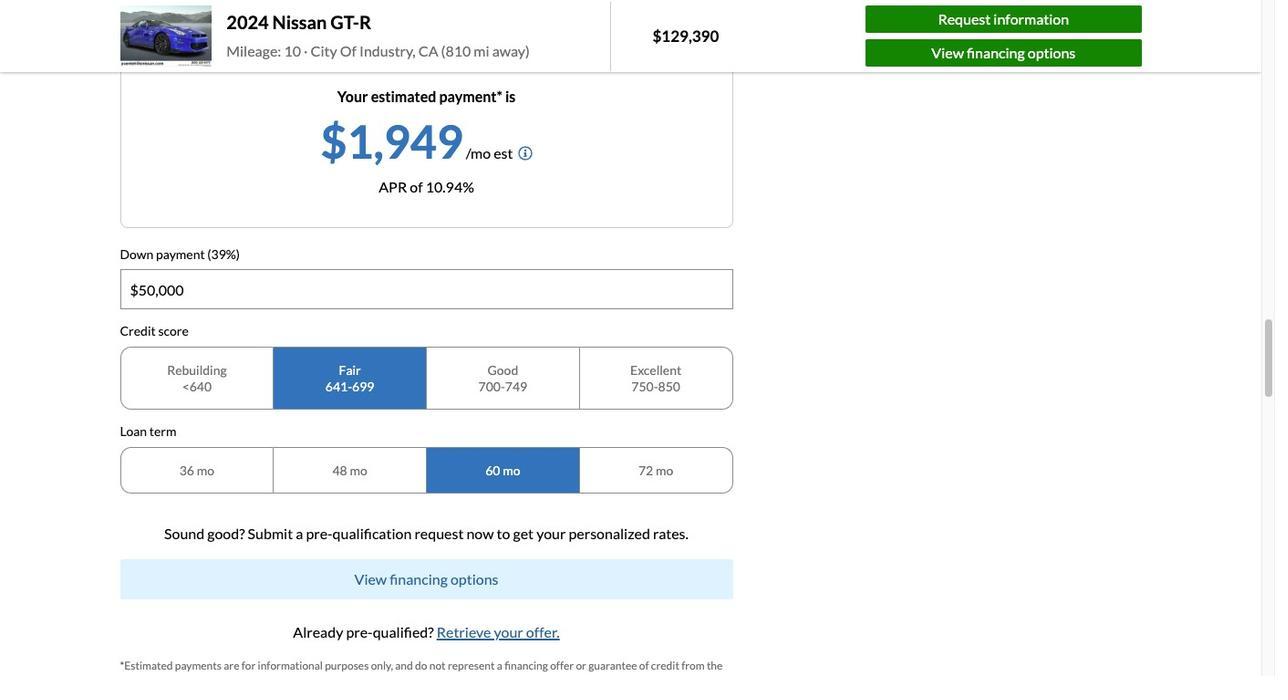 Task type: vqa. For each thing, say whether or not it's contained in the screenshot.
<640
yes



Task type: locate. For each thing, give the bounding box(es) containing it.
1 horizontal spatial of
[[640, 659, 649, 673]]

view down request
[[932, 44, 965, 61]]

2024 nissan gt-r image
[[120, 5, 212, 67]]

view financing options button down request information button
[[866, 39, 1142, 66]]

offer
[[550, 659, 574, 673]]

10.94%
[[426, 178, 474, 195]]

1 horizontal spatial a
[[497, 659, 503, 673]]

pre- right submit
[[306, 525, 333, 542]]

0 horizontal spatial personalized
[[249, 18, 330, 36]]

view financing options down sound good? submit a pre-qualification request now to get your personalized rates.
[[355, 571, 499, 588]]

0 vertical spatial of
[[410, 178, 423, 195]]

already
[[293, 624, 343, 641]]

mo right 60
[[503, 463, 521, 478]]

a right submit
[[296, 525, 303, 542]]

fair
[[339, 362, 361, 378]]

mo right 72
[[656, 463, 674, 478]]

qualification
[[333, 525, 412, 542]]

3 mo from the left
[[503, 463, 521, 478]]

options down now
[[451, 571, 499, 588]]

shop
[[152, 18, 184, 36]]

a right represent on the left bottom
[[497, 659, 503, 673]]

mo for 36 mo
[[197, 463, 214, 478]]

view financing options button down sound good? submit a pre-qualification request now to get your personalized rates.
[[120, 560, 733, 600]]

personalized left rates.
[[569, 525, 651, 542]]

1 vertical spatial financing
[[390, 571, 448, 588]]

qualified?
[[373, 624, 434, 641]]

0 horizontal spatial view financing options button
[[120, 560, 733, 600]]

ca
[[419, 42, 439, 59]]

view financing options button
[[866, 39, 1142, 66], [120, 560, 733, 600]]

0 vertical spatial view financing options
[[932, 44, 1076, 61]]

2 vertical spatial financing
[[505, 659, 548, 673]]

48 mo
[[333, 463, 368, 478]]

view
[[932, 44, 965, 61], [355, 571, 387, 588]]

est
[[494, 144, 513, 161]]

retrieve your offer. link
[[437, 624, 560, 641]]

a inside *estimated payments are for informational purposes only, and do not represent a financing offer or guarantee of credit from the seller.
[[497, 659, 503, 673]]

1 vertical spatial options
[[451, 571, 499, 588]]

mo right 48
[[350, 463, 368, 478]]

view down qualification
[[355, 571, 387, 588]]

1 horizontal spatial personalized
[[569, 525, 651, 542]]

$1,949 /mo est
[[321, 114, 513, 168]]

pre-
[[306, 525, 333, 542], [346, 624, 373, 641]]

1 horizontal spatial view
[[932, 44, 965, 61]]

·
[[304, 42, 308, 59]]

view financing options
[[932, 44, 1076, 61], [355, 571, 499, 588]]

36 mo
[[180, 463, 214, 478]]

0 horizontal spatial of
[[410, 178, 423, 195]]

0 vertical spatial view financing options button
[[866, 39, 1142, 66]]

mi
[[474, 42, 490, 59]]

1 mo from the left
[[197, 463, 214, 478]]

0 horizontal spatial options
[[451, 571, 499, 588]]

apr
[[379, 178, 407, 195]]

payments
[[175, 659, 222, 673]]

financing left offer
[[505, 659, 548, 673]]

48
[[333, 463, 347, 478]]

1 horizontal spatial options
[[1028, 44, 1076, 61]]

options down information
[[1028, 44, 1076, 61]]

of inside *estimated payments are for informational purposes only, and do not represent a financing offer or guarantee of credit from the seller.
[[640, 659, 649, 673]]

excellent
[[631, 362, 682, 378]]

your right get at left
[[537, 525, 566, 542]]

is
[[506, 87, 516, 104]]

0 vertical spatial financing
[[967, 44, 1026, 61]]

2024 nissan gt-r mileage: 10 · city of industry, ca (810 mi away)
[[227, 11, 530, 59]]

1 vertical spatial view
[[355, 571, 387, 588]]

749
[[505, 378, 528, 394]]

options for right view financing options button
[[1028, 44, 1076, 61]]

1 vertical spatial of
[[640, 659, 649, 673]]

view financing options down request information button
[[932, 44, 1076, 61]]

0 horizontal spatial pre-
[[306, 525, 333, 542]]

*estimated
[[120, 659, 173, 673]]

loan term
[[120, 424, 177, 439]]

4 mo from the left
[[656, 463, 674, 478]]

r
[[360, 11, 372, 32]]

0 horizontal spatial your
[[494, 624, 524, 641]]

or
[[576, 659, 587, 673]]

your
[[537, 525, 566, 542], [494, 624, 524, 641]]

excellent 750-850
[[631, 362, 682, 394]]

of left credit
[[640, 659, 649, 673]]

1 vertical spatial a
[[497, 659, 503, 673]]

1 vertical spatial pre-
[[346, 624, 373, 641]]

0 vertical spatial pre-
[[306, 525, 333, 542]]

0 vertical spatial view
[[932, 44, 965, 61]]

1 vertical spatial view financing options
[[355, 571, 499, 588]]

financing down request information button
[[967, 44, 1026, 61]]

info circle image
[[518, 146, 533, 160]]

nissan
[[272, 11, 327, 32]]

mo for 48 mo
[[350, 463, 368, 478]]

0 vertical spatial options
[[1028, 44, 1076, 61]]

informational
[[258, 659, 323, 673]]

a
[[296, 525, 303, 542], [497, 659, 503, 673]]

0 vertical spatial your
[[537, 525, 566, 542]]

mo right 36
[[197, 463, 214, 478]]

mo
[[197, 463, 214, 478], [350, 463, 368, 478], [503, 463, 521, 478], [656, 463, 674, 478]]

personalized
[[249, 18, 330, 36], [569, 525, 651, 542]]

$129,390
[[653, 26, 719, 45]]

1 horizontal spatial financing
[[505, 659, 548, 673]]

60 mo
[[486, 463, 521, 478]]

of
[[410, 178, 423, 195], [640, 659, 649, 673]]

60
[[486, 463, 501, 478]]

850
[[658, 378, 681, 394]]

2 mo from the left
[[350, 463, 368, 478]]

0 vertical spatial a
[[296, 525, 303, 542]]

personalized up 10
[[249, 18, 330, 36]]

away)
[[492, 42, 530, 59]]

financing down sound good? submit a pre-qualification request now to get your personalized rates.
[[390, 571, 448, 588]]

0 horizontal spatial view
[[355, 571, 387, 588]]

1 vertical spatial view financing options button
[[120, 560, 733, 600]]

view financing options for right view financing options button
[[932, 44, 1076, 61]]

of right apr
[[410, 178, 423, 195]]

options
[[1028, 44, 1076, 61], [451, 571, 499, 588]]

score
[[158, 323, 189, 339]]

mo for 72 mo
[[656, 463, 674, 478]]

seller.
[[120, 676, 148, 676]]

0 horizontal spatial view financing options
[[355, 571, 499, 588]]

sound
[[164, 525, 205, 542]]

pre- up purposes
[[346, 624, 373, 641]]

request information button
[[866, 6, 1142, 33]]

of
[[340, 42, 357, 59]]

1 horizontal spatial view financing options
[[932, 44, 1076, 61]]

Down payment (39%) text field
[[121, 270, 732, 309]]

good
[[488, 362, 519, 378]]

now
[[467, 525, 494, 542]]

1 vertical spatial your
[[494, 624, 524, 641]]

your left offer.
[[494, 624, 524, 641]]

2 horizontal spatial financing
[[967, 44, 1026, 61]]

credit score
[[120, 323, 189, 339]]



Task type: describe. For each thing, give the bounding box(es) containing it.
to
[[497, 525, 511, 542]]

(810
[[441, 42, 471, 59]]

view financing options for the bottommost view financing options button
[[355, 571, 499, 588]]

641-
[[326, 378, 352, 394]]

for
[[242, 659, 256, 673]]

shop with real, personalized rates
[[152, 18, 366, 36]]

1 horizontal spatial your
[[537, 525, 566, 542]]

72 mo
[[639, 463, 674, 478]]

request
[[415, 525, 464, 542]]

<640
[[182, 378, 212, 394]]

*estimated payments are for informational purposes only, and do not represent a financing offer or guarantee of credit from the seller.
[[120, 659, 723, 676]]

sound good? submit a pre-qualification request now to get your personalized rates.
[[164, 525, 689, 542]]

your
[[337, 87, 368, 104]]

good?
[[207, 525, 245, 542]]

not
[[430, 659, 446, 673]]

0 horizontal spatial a
[[296, 525, 303, 542]]

1 horizontal spatial view financing options button
[[866, 39, 1142, 66]]

good 700-749
[[479, 362, 528, 394]]

get
[[513, 525, 534, 542]]

request information
[[939, 10, 1070, 28]]

are
[[224, 659, 240, 673]]

(39%)
[[207, 246, 240, 261]]

loan
[[120, 424, 147, 439]]

guarantee
[[589, 659, 638, 673]]

mileage:
[[227, 42, 281, 59]]

payment
[[156, 246, 205, 261]]

only,
[[371, 659, 393, 673]]

offer.
[[526, 624, 560, 641]]

rates
[[333, 18, 366, 36]]

72
[[639, 463, 654, 478]]

down payment (39%)
[[120, 246, 240, 261]]

estimated
[[371, 87, 437, 104]]

mo for 60 mo
[[503, 463, 521, 478]]

2024
[[227, 11, 269, 32]]

apr of 10.94%
[[379, 178, 474, 195]]

700-
[[479, 378, 505, 394]]

from
[[682, 659, 705, 673]]

submit
[[248, 525, 293, 542]]

750-
[[632, 378, 659, 394]]

your estimated payment* is
[[337, 87, 516, 104]]

gt-
[[331, 11, 360, 32]]

real,
[[218, 18, 246, 36]]

10
[[284, 42, 301, 59]]

credit
[[120, 323, 156, 339]]

rebuilding <640
[[167, 362, 227, 394]]

1 horizontal spatial pre-
[[346, 624, 373, 641]]

1 vertical spatial personalized
[[569, 525, 651, 542]]

fair 641-699
[[326, 362, 375, 394]]

699
[[352, 378, 375, 394]]

0 horizontal spatial financing
[[390, 571, 448, 588]]

rebuilding
[[167, 362, 227, 378]]

options for the bottommost view financing options button
[[451, 571, 499, 588]]

/mo
[[466, 144, 491, 161]]

industry,
[[360, 42, 416, 59]]

retrieve
[[437, 624, 491, 641]]

purposes
[[325, 659, 369, 673]]

term
[[149, 424, 177, 439]]

financing inside *estimated payments are for informational purposes only, and do not represent a financing offer or guarantee of credit from the seller.
[[505, 659, 548, 673]]

36
[[180, 463, 194, 478]]

represent
[[448, 659, 495, 673]]

request
[[939, 10, 991, 28]]

0 vertical spatial personalized
[[249, 18, 330, 36]]

$1,949
[[321, 114, 463, 168]]

already pre-qualified? retrieve your offer.
[[293, 624, 560, 641]]

do
[[415, 659, 428, 673]]

with
[[187, 18, 215, 36]]

information
[[994, 10, 1070, 28]]

credit
[[651, 659, 680, 673]]

rates.
[[653, 525, 689, 542]]

city
[[311, 42, 337, 59]]

and
[[395, 659, 413, 673]]

the
[[707, 659, 723, 673]]

payment*
[[439, 87, 503, 104]]

down
[[120, 246, 154, 261]]



